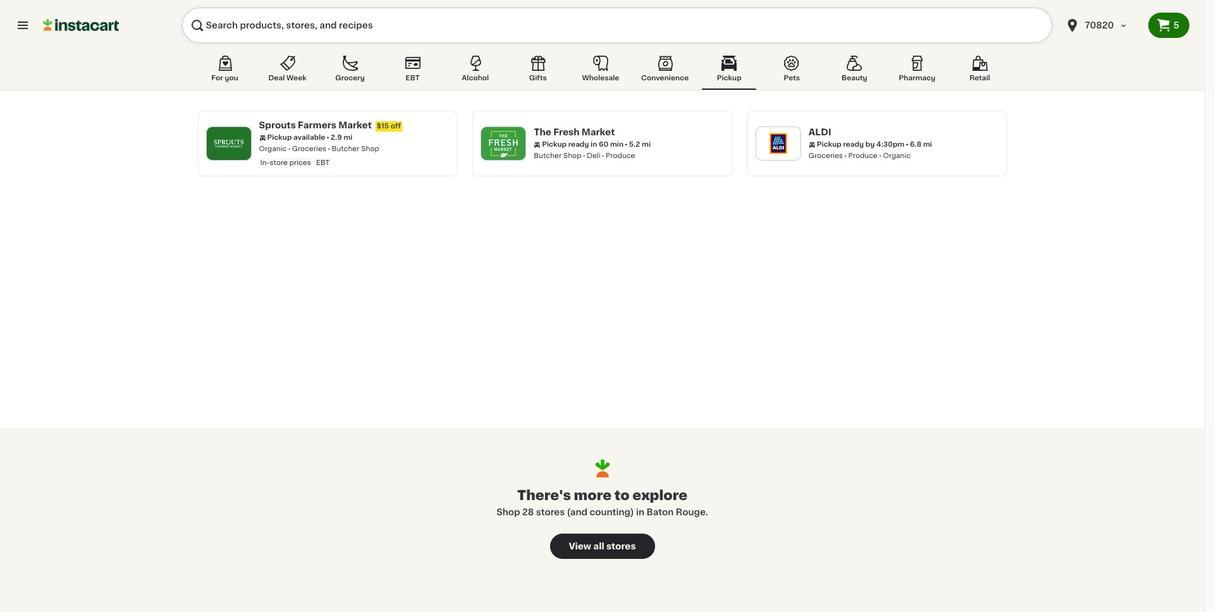 Task type: vqa. For each thing, say whether or not it's contained in the screenshot.
Pickup
yes



Task type: locate. For each thing, give the bounding box(es) containing it.
2 ready from the left
[[844, 141, 864, 148]]

wholesale
[[582, 75, 620, 82]]

groceries down aldi
[[809, 152, 843, 159]]

1 vertical spatial in
[[637, 508, 645, 517]]

0 vertical spatial stores
[[536, 508, 565, 517]]

stores
[[536, 508, 565, 517], [607, 542, 636, 551]]

pickup
[[717, 75, 742, 82], [267, 134, 292, 141], [542, 141, 567, 148], [817, 141, 842, 148]]

deli
[[587, 152, 601, 159]]

0 horizontal spatial mi
[[344, 134, 353, 141]]

mi right the 6.8
[[924, 141, 933, 148]]

market
[[339, 121, 372, 130], [582, 128, 615, 137]]

mi for the fresh market
[[642, 141, 651, 148]]

alcohol
[[462, 75, 489, 82]]

1 horizontal spatial stores
[[607, 542, 636, 551]]

all
[[594, 542, 605, 551]]

rouge.
[[676, 508, 708, 517]]

aldi logo image
[[762, 127, 795, 160]]

ebt
[[406, 75, 420, 82], [316, 159, 330, 166]]

pickup button
[[702, 53, 757, 90]]

butcher down 2.9 mi
[[332, 146, 360, 152]]

ebt button
[[386, 53, 440, 90]]

1 horizontal spatial groceries
[[809, 152, 843, 159]]

pickup inside button
[[717, 75, 742, 82]]

1 horizontal spatial in
[[637, 508, 645, 517]]

ready
[[569, 141, 589, 148], [844, 141, 864, 148]]

the
[[534, 128, 552, 137]]

0 horizontal spatial market
[[339, 121, 372, 130]]

organic groceries butcher shop
[[259, 146, 380, 152]]

1 horizontal spatial ebt
[[406, 75, 420, 82]]

produce down min at the right of the page
[[606, 152, 636, 159]]

by
[[866, 141, 875, 148]]

produce down the pickup ready by 4:30pm
[[849, 152, 878, 159]]

market for fresh
[[582, 128, 615, 137]]

1 vertical spatial stores
[[607, 542, 636, 551]]

deal
[[268, 75, 285, 82]]

70820 button
[[1065, 8, 1141, 43]]

groceries down available
[[292, 146, 326, 152]]

0 horizontal spatial organic
[[259, 146, 287, 152]]

shop down pickup ready in 60 min
[[564, 152, 582, 159]]

pharmacy button
[[890, 53, 945, 90]]

ready up "butcher shop deli produce"
[[569, 141, 589, 148]]

baton
[[647, 508, 674, 517]]

pickup down the
[[542, 141, 567, 148]]

view
[[569, 542, 592, 551]]

0 horizontal spatial stores
[[536, 508, 565, 517]]

1 vertical spatial ebt
[[316, 159, 330, 166]]

butcher down the
[[534, 152, 562, 159]]

70820 button
[[1058, 8, 1149, 43]]

organic down '4:30pm'
[[883, 152, 911, 159]]

deal week button
[[260, 53, 315, 90]]

mi right 5.2
[[642, 141, 651, 148]]

pets
[[784, 75, 800, 82]]

shop categories tab list
[[198, 53, 1008, 90]]

pharmacy
[[899, 75, 936, 82]]

produce
[[606, 152, 636, 159], [849, 152, 878, 159]]

convenience
[[641, 75, 689, 82]]

1 ready from the left
[[569, 141, 589, 148]]

stores right all
[[607, 542, 636, 551]]

1 horizontal spatial ready
[[844, 141, 864, 148]]

pickup ready by 4:30pm
[[817, 141, 905, 148]]

pets button
[[765, 53, 820, 90]]

butcher
[[332, 146, 360, 152], [534, 152, 562, 159]]

wholesale button
[[574, 53, 628, 90]]

0 horizontal spatial groceries
[[292, 146, 326, 152]]

4:30pm
[[877, 141, 905, 148]]

organic
[[259, 146, 287, 152], [883, 152, 911, 159]]

0 vertical spatial ebt
[[406, 75, 420, 82]]

2.9
[[331, 134, 342, 141]]

view all stores button
[[550, 534, 655, 559]]

0 horizontal spatial ready
[[569, 141, 589, 148]]

shop down $15
[[361, 146, 380, 152]]

ebt down organic groceries butcher shop
[[316, 159, 330, 166]]

ready up groceries produce organic
[[844, 141, 864, 148]]

0 vertical spatial in
[[591, 141, 597, 148]]

groceries
[[292, 146, 326, 152], [809, 152, 843, 159]]

week
[[287, 75, 307, 82]]

None search field
[[182, 8, 1053, 43]]

in left 60
[[591, 141, 597, 148]]

in
[[591, 141, 597, 148], [637, 508, 645, 517]]

1 horizontal spatial mi
[[642, 141, 651, 148]]

pickup down sprouts
[[267, 134, 292, 141]]

shop left the 28
[[497, 508, 520, 517]]

alcohol button
[[448, 53, 503, 90]]

organic up "store"
[[259, 146, 287, 152]]

prices
[[290, 159, 311, 166]]

mi right '2.9'
[[344, 134, 353, 141]]

market for farmers
[[339, 121, 372, 130]]

pickup down aldi
[[817, 141, 842, 148]]

1 horizontal spatial produce
[[849, 152, 878, 159]]

6.8 mi
[[910, 141, 933, 148]]

min
[[610, 141, 624, 148]]

pickup left pets at the top of the page
[[717, 75, 742, 82]]

70820
[[1085, 21, 1115, 30]]

2 horizontal spatial mi
[[924, 141, 933, 148]]

0 horizontal spatial produce
[[606, 152, 636, 159]]

you
[[225, 75, 238, 82]]

2 produce from the left
[[849, 152, 878, 159]]

1 horizontal spatial market
[[582, 128, 615, 137]]

groceries produce organic
[[809, 152, 911, 159]]

farmers
[[298, 121, 337, 130]]

market up 60
[[582, 128, 615, 137]]

retail
[[970, 75, 991, 82]]

for you button
[[198, 53, 252, 90]]

stores down the there's
[[536, 508, 565, 517]]

28
[[523, 508, 534, 517]]

1 horizontal spatial shop
[[497, 508, 520, 517]]

ready for aldi
[[844, 141, 864, 148]]

$15
[[377, 123, 389, 130]]

to
[[615, 489, 630, 502]]

ebt left alcohol
[[406, 75, 420, 82]]

market up 2.9 mi
[[339, 121, 372, 130]]

aldi
[[809, 128, 832, 137]]

in left baton
[[637, 508, 645, 517]]

1 horizontal spatial organic
[[883, 152, 911, 159]]

gifts button
[[511, 53, 565, 90]]

shop
[[361, 146, 380, 152], [564, 152, 582, 159], [497, 508, 520, 517]]

sprouts farmers market $15 off
[[259, 121, 401, 130]]

store
[[270, 159, 288, 166]]

0 horizontal spatial ebt
[[316, 159, 330, 166]]

mi
[[344, 134, 353, 141], [642, 141, 651, 148], [924, 141, 933, 148]]

grocery button
[[323, 53, 377, 90]]

sprouts
[[259, 121, 296, 130]]

2 horizontal spatial shop
[[564, 152, 582, 159]]

more
[[574, 489, 612, 502]]

2.9 mi
[[331, 134, 353, 141]]

for
[[211, 75, 223, 82]]



Task type: describe. For each thing, give the bounding box(es) containing it.
gifts
[[529, 75, 547, 82]]

instacart image
[[43, 18, 119, 33]]

retail button
[[953, 53, 1008, 90]]

pickup available
[[267, 134, 325, 141]]

pickup for pickup ready in 60 min
[[542, 141, 567, 148]]

pickup for pickup
[[717, 75, 742, 82]]

there's more to explore shop 28 stores (and counting) in baton rouge.
[[497, 489, 708, 517]]

shop inside 'there's more to explore shop 28 stores (and counting) in baton rouge.'
[[497, 508, 520, 517]]

convenience button
[[636, 53, 694, 90]]

beauty button
[[828, 53, 882, 90]]

fresh
[[554, 128, 580, 137]]

60
[[599, 141, 609, 148]]

beauty
[[842, 75, 868, 82]]

stores inside button
[[607, 542, 636, 551]]

Search field
[[182, 8, 1053, 43]]

off
[[391, 123, 401, 130]]

(and
[[567, 508, 588, 517]]

the fresh market logo image
[[487, 127, 520, 160]]

6.8
[[910, 141, 922, 148]]

explore
[[633, 489, 688, 502]]

mi for aldi
[[924, 141, 933, 148]]

ready for the fresh market
[[569, 141, 589, 148]]

0 horizontal spatial in
[[591, 141, 597, 148]]

butcher shop deli produce
[[534, 152, 636, 159]]

for you
[[211, 75, 238, 82]]

0 horizontal spatial butcher
[[332, 146, 360, 152]]

5
[[1174, 21, 1180, 30]]

0 horizontal spatial shop
[[361, 146, 380, 152]]

1 produce from the left
[[606, 152, 636, 159]]

counting)
[[590, 508, 634, 517]]

5.2
[[629, 141, 640, 148]]

stores inside 'there's more to explore shop 28 stores (and counting) in baton rouge.'
[[536, 508, 565, 517]]

in-
[[260, 159, 270, 166]]

ebt inside button
[[406, 75, 420, 82]]

5 button
[[1149, 13, 1190, 38]]

1 horizontal spatial butcher
[[534, 152, 562, 159]]

pickup ready in 60 min
[[542, 141, 624, 148]]

pickup for pickup available
[[267, 134, 292, 141]]

5.2 mi
[[629, 141, 651, 148]]

grocery
[[336, 75, 365, 82]]

in inside 'there's more to explore shop 28 stores (and counting) in baton rouge.'
[[637, 508, 645, 517]]

pickup for pickup ready by 4:30pm
[[817, 141, 842, 148]]

in-store prices ebt
[[260, 159, 330, 166]]

available
[[294, 134, 325, 141]]

sprouts farmers market logo image
[[212, 127, 245, 160]]

view all stores link
[[550, 534, 655, 559]]

view all stores
[[569, 542, 636, 551]]

deal week
[[268, 75, 307, 82]]

the fresh market
[[534, 128, 615, 137]]

there's
[[517, 489, 571, 502]]



